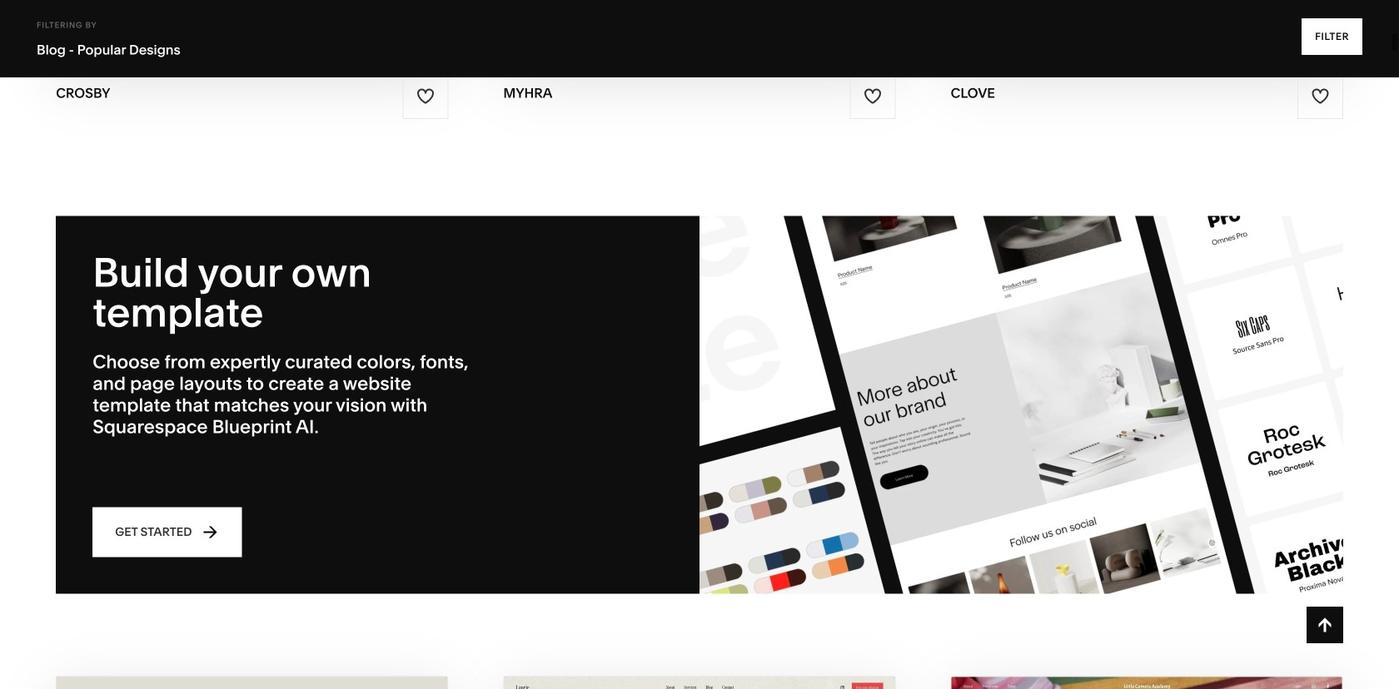 Task type: vqa. For each thing, say whether or not it's contained in the screenshot.
Popular Designs
no



Task type: describe. For each thing, give the bounding box(es) containing it.
add myhra to your favorites list image
[[864, 87, 882, 105]]

back to top image
[[1316, 616, 1334, 635]]

add crosby to your favorites list image
[[416, 87, 435, 105]]

add clove to your favorites list image
[[1311, 87, 1330, 105]]



Task type: locate. For each thing, give the bounding box(es) containing it.
clove image
[[952, 0, 1343, 67]]

preview of building your own template image
[[700, 216, 1344, 594]]

crosby image
[[57, 0, 448, 67]]



